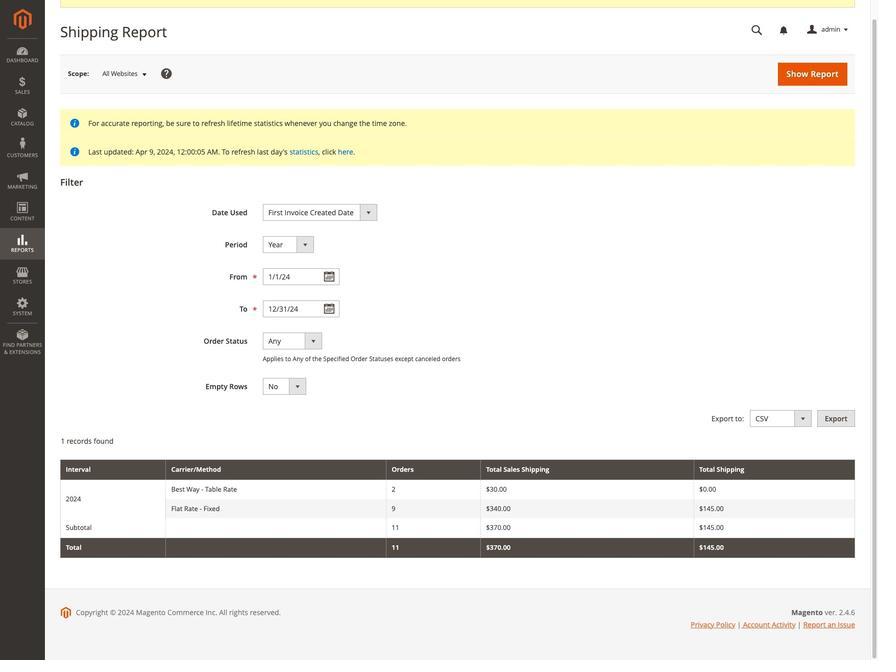 Task type: locate. For each thing, give the bounding box(es) containing it.
magento admin panel image
[[14, 9, 31, 30]]

None text field
[[745, 21, 770, 39], [263, 269, 340, 285], [745, 21, 770, 39], [263, 269, 340, 285]]

None text field
[[263, 301, 340, 318]]

menu bar
[[0, 38, 45, 361]]



